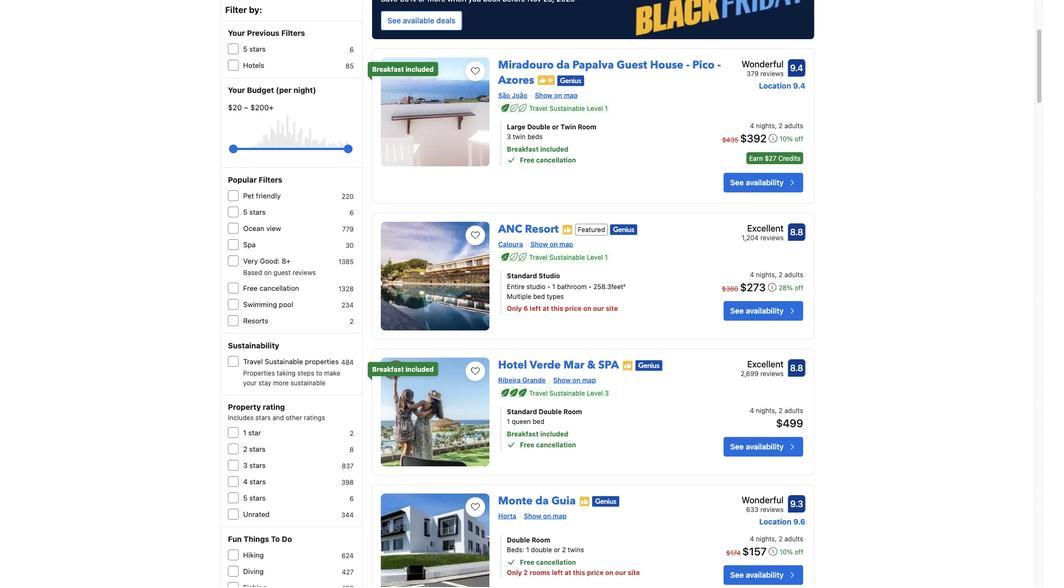 Task type: vqa. For each thing, say whether or not it's contained in the screenshot.
map
yes



Task type: describe. For each thing, give the bounding box(es) containing it.
2 vertical spatial double
[[507, 536, 530, 544]]

multiple
[[507, 292, 532, 300]]

free up rooms
[[520, 558, 535, 566]]

night)
[[294, 86, 316, 95]]

ocean view
[[243, 224, 281, 232]]

wonderful 633 reviews
[[742, 495, 784, 513]]

large double or twin room
[[507, 123, 597, 130]]

diving
[[243, 567, 264, 575]]

, for anc resort
[[775, 271, 777, 278]]

this inside standard studio entire studio • 1 bathroom • 258.3feet² multiple bed types only 6 left at this price on our site
[[551, 304, 564, 312]]

free cancellation down beds: 1 double or 2 twins
[[520, 558, 576, 566]]

anc
[[499, 222, 523, 237]]

624
[[342, 552, 354, 559]]

1 up standard studio link
[[605, 253, 608, 261]]

1 horizontal spatial at
[[565, 569, 572, 576]]

398
[[342, 478, 354, 486]]

cancellation down '1 queen bed breakfast included'
[[536, 441, 576, 449]]

see available deals button
[[381, 11, 462, 30]]

free cancellation down "3 twin beds breakfast included"
[[520, 156, 576, 164]]

1 see availability link from the top
[[724, 173, 804, 192]]

837
[[342, 462, 354, 470]]

stars up '4 stars'
[[250, 461, 266, 469]]

monte da guia image
[[381, 494, 490, 587]]

cancellation down "3 twin beds breakfast included"
[[536, 156, 576, 164]]

reviews right the guest
[[293, 269, 316, 276]]

hotel
[[499, 358, 528, 373]]

$273
[[741, 281, 766, 293]]

level for da
[[587, 104, 603, 112]]

property
[[228, 403, 261, 412]]

&
[[587, 358, 596, 373]]

10% off for monte da guia
[[780, 548, 804, 556]]

2 up earn $27 credits
[[779, 122, 783, 129]]

633
[[747, 506, 759, 513]]

monte
[[499, 494, 533, 509]]

reviews for wonderful 379 reviews
[[761, 70, 784, 77]]

2 5 stars from the top
[[243, 208, 266, 216]]

10% for monte da guia
[[780, 548, 793, 556]]

featured
[[578, 226, 606, 234]]

to
[[271, 535, 280, 544]]

, for miradouro da papalva guest house - pico - azores
[[775, 122, 777, 129]]

level for resort
[[587, 253, 603, 261]]

excellent element for anc resort
[[742, 222, 784, 235]]

3 5 stars from the top
[[243, 494, 266, 502]]

0 vertical spatial filters
[[282, 29, 305, 38]]

large double or twin room link
[[507, 122, 691, 132]]

show on map for anc
[[531, 240, 574, 248]]

spa
[[599, 358, 619, 373]]

hotel verde mar & spa image
[[381, 358, 490, 466]]

your budget (per night)
[[228, 86, 316, 95]]

your previous filters
[[228, 29, 305, 38]]

scored 8.8 element for hotel verde mar & spa
[[789, 359, 806, 377]]

map for anc resort
[[560, 240, 574, 248]]

travel sustainable level 1 for da
[[530, 104, 608, 112]]

30
[[346, 241, 354, 249]]

2 down location 9.6 at the right of page
[[779, 535, 783, 543]]

travel sustainable level 3
[[530, 389, 609, 397]]

guia
[[552, 494, 576, 509]]

1 horizontal spatial this
[[573, 569, 586, 576]]

$499
[[777, 416, 804, 429]]

very good: 8+
[[243, 257, 291, 265]]

2 horizontal spatial 3
[[605, 389, 609, 397]]

beds: 1 double or 2 twins
[[507, 546, 584, 553]]

1 horizontal spatial price
[[587, 569, 604, 576]]

scored 9.3 element
[[789, 495, 806, 513]]

nights inside the 4 nights , 2 adults $499
[[757, 407, 775, 414]]

4 for anc resort
[[750, 271, 755, 278]]

off for anc resort
[[795, 284, 804, 292]]

see for monte da guia
[[731, 571, 744, 580]]

on down monte da guia
[[544, 512, 551, 520]]

monte da guia
[[499, 494, 576, 509]]

breakfast right 484
[[372, 365, 404, 373]]

1 left star
[[243, 429, 247, 437]]

ocean
[[243, 224, 265, 232]]

travel for miradouro
[[530, 104, 548, 112]]

1 see availability from the top
[[731, 178, 784, 187]]

previous
[[247, 29, 280, 38]]

available
[[403, 16, 435, 25]]

stars up hotels
[[250, 45, 266, 53]]

258.3feet²
[[594, 283, 626, 290]]

sustainable for hotel
[[550, 389, 586, 397]]

earn
[[750, 154, 764, 162]]

da for miradouro
[[557, 58, 570, 73]]

on down very good: 8+
[[264, 269, 272, 276]]

unrated
[[243, 510, 270, 518]]

2 left rooms
[[524, 569, 528, 576]]

2 left twins
[[562, 546, 566, 553]]

location for monte da guia
[[760, 517, 792, 526]]

2 5 from the top
[[243, 208, 248, 216]]

344
[[341, 511, 354, 519]]

1 queen bed breakfast included
[[507, 418, 569, 438]]

on down mar
[[573, 376, 581, 384]]

good:
[[260, 257, 280, 265]]

joão
[[512, 91, 528, 99]]

included inside '1 queen bed breakfast included'
[[541, 430, 569, 438]]

breakfast inside "3 twin beds breakfast included"
[[507, 145, 539, 153]]

twin
[[561, 123, 577, 130]]

travel sustainable level 1 for resort
[[530, 253, 608, 261]]

caloura
[[499, 240, 523, 248]]

free down based
[[243, 284, 258, 292]]

, for monte da guia
[[775, 535, 777, 543]]

cancellation down beds: 1 double or 2 twins
[[536, 558, 576, 566]]

horta
[[499, 512, 517, 520]]

0 vertical spatial or
[[552, 123, 559, 130]]

based on guest reviews
[[243, 269, 316, 276]]

earn $27 credits
[[750, 154, 801, 162]]

availability for anc resort
[[746, 306, 784, 315]]

6 up 779
[[350, 209, 354, 216]]

10% for miradouro da papalva guest house - pico - azores
[[780, 135, 793, 143]]

1 up large double or twin room link
[[605, 104, 608, 112]]

sustainable for anc
[[550, 253, 586, 261]]

guest
[[617, 58, 648, 73]]

da for monte
[[536, 494, 549, 509]]

9.3
[[791, 499, 804, 509]]

free cancellation up swimming pool
[[243, 284, 299, 292]]

breakfast right 85
[[372, 65, 404, 73]]

$392
[[741, 132, 767, 144]]

house
[[650, 58, 684, 73]]

on down resort
[[550, 240, 558, 248]]

1 vertical spatial our
[[616, 569, 627, 576]]

3 stars
[[243, 461, 266, 469]]

1 horizontal spatial left
[[552, 569, 563, 576]]

very
[[243, 257, 258, 265]]

1385
[[339, 258, 354, 265]]

reviews for wonderful 633 reviews
[[761, 506, 784, 513]]

1 down double room
[[526, 546, 529, 553]]

excellent for anc resort
[[748, 223, 784, 234]]

travel sustainable properties 484 properties taking steps to make your stay more sustainable
[[243, 357, 354, 387]]

see availability link for monte da guia
[[724, 565, 804, 585]]

234
[[342, 301, 354, 309]]

things
[[244, 535, 269, 544]]

see for hotel verde mar & spa
[[731, 442, 744, 451]]

stars down 3 stars
[[250, 478, 266, 486]]

2 down 234
[[350, 317, 354, 325]]

2,699
[[741, 370, 759, 377]]

sustainable for miradouro
[[550, 104, 586, 112]]

$27
[[765, 154, 777, 162]]

adults for miradouro da papalva guest house - pico - azores
[[785, 122, 804, 129]]

show for monte
[[524, 512, 542, 520]]

resort
[[525, 222, 559, 237]]

map for hotel verde mar & spa
[[583, 376, 596, 384]]

ribeira
[[499, 376, 521, 384]]

map for miradouro da papalva guest house - pico - azores
[[564, 91, 578, 99]]

stars inside property rating includes stars and other ratings
[[256, 414, 271, 421]]

rating
[[263, 403, 285, 412]]

free cancellation down '1 queen bed breakfast included'
[[520, 441, 576, 449]]

double for verde
[[539, 408, 562, 415]]

1 availability from the top
[[746, 178, 784, 187]]

travel for hotel
[[530, 389, 548, 397]]

3 5 from the top
[[243, 494, 248, 502]]

427
[[342, 568, 354, 576]]

travel for anc
[[530, 253, 548, 261]]

4 nights , 2 adults $499
[[750, 407, 804, 429]]

excellent 2,699 reviews
[[741, 359, 784, 377]]

sustainable
[[291, 379, 326, 387]]

anc resort image
[[381, 222, 490, 331]]

1 vertical spatial 9.4
[[794, 81, 806, 90]]

miradouro da papalva guest house - pico - azores image
[[381, 58, 490, 166]]

see availability link for hotel verde mar & spa
[[724, 437, 804, 457]]

large
[[507, 123, 526, 130]]

, inside the 4 nights , 2 adults $499
[[775, 407, 777, 414]]

filter
[[225, 5, 247, 15]]

show for anc
[[531, 240, 548, 248]]

entire
[[507, 283, 525, 290]]

stars up 'unrated'
[[250, 494, 266, 502]]

$200+
[[250, 103, 274, 112]]

wonderful 379 reviews
[[742, 59, 784, 77]]

2 down 1 star
[[243, 445, 248, 453]]

show for hotel
[[554, 376, 571, 384]]

3 for 3 stars
[[243, 461, 248, 469]]

4 for monte da guia
[[750, 535, 755, 543]]

2 up 28%
[[779, 271, 783, 278]]

379
[[747, 70, 759, 77]]

1 vertical spatial site
[[628, 569, 640, 576]]

2 up 8
[[350, 429, 354, 437]]



Task type: locate. For each thing, give the bounding box(es) containing it.
wonderful up the 379
[[742, 59, 784, 69]]

1 vertical spatial at
[[565, 569, 572, 576]]

1 horizontal spatial our
[[616, 569, 627, 576]]

4 nights from the top
[[757, 535, 775, 543]]

breakfast included for miradouro
[[372, 65, 434, 73]]

0 vertical spatial only
[[507, 304, 522, 312]]

0 vertical spatial level
[[587, 104, 603, 112]]

reviews inside wonderful 633 reviews
[[761, 506, 784, 513]]

double
[[531, 546, 552, 553]]

room inside large double or twin room link
[[578, 123, 597, 130]]

availability down $273
[[746, 306, 784, 315]]

4 down 2,699
[[750, 407, 755, 414]]

5 stars up ocean
[[243, 208, 266, 216]]

see availability for monte da guia
[[731, 571, 784, 580]]

ribeira grande
[[499, 376, 546, 384]]

0 vertical spatial left
[[530, 304, 541, 312]]

2 your from the top
[[228, 86, 245, 95]]

3 for 3 twin beds breakfast included
[[507, 133, 511, 140]]

1 vertical spatial excellent element
[[741, 358, 784, 371]]

0 vertical spatial breakfast included
[[372, 65, 434, 73]]

2 stars
[[243, 445, 266, 453]]

sustainable inside "travel sustainable properties 484 properties taking steps to make your stay more sustainable"
[[265, 357, 303, 366]]

2 see availability link from the top
[[724, 301, 804, 321]]

0 horizontal spatial site
[[606, 304, 618, 312]]

show on map for miradouro
[[535, 91, 578, 99]]

1 vertical spatial wonderful element
[[742, 494, 784, 507]]

1 5 from the top
[[243, 45, 248, 53]]

0 horizontal spatial left
[[530, 304, 541, 312]]

2 - from the left
[[718, 58, 721, 73]]

0 vertical spatial this
[[551, 304, 564, 312]]

0 vertical spatial location
[[760, 81, 792, 90]]

4 availability from the top
[[746, 571, 784, 580]]

wonderful for miradouro da papalva guest house - pico - azores
[[742, 59, 784, 69]]

at down twins
[[565, 569, 572, 576]]

6 down multiple
[[524, 304, 528, 312]]

resorts
[[243, 317, 268, 325]]

see availability down $273
[[731, 306, 784, 315]]

twins
[[568, 546, 584, 553]]

see for anc resort
[[731, 306, 744, 315]]

• down standard studio link
[[589, 283, 592, 290]]

adults for monte da guia
[[785, 535, 804, 543]]

on up large double or twin room
[[555, 91, 563, 99]]

wonderful element
[[742, 58, 784, 71], [742, 494, 784, 507]]

free cancellation
[[520, 156, 576, 164], [243, 284, 299, 292], [520, 441, 576, 449], [520, 558, 576, 566]]

twin
[[513, 133, 526, 140]]

map down guia
[[553, 512, 567, 520]]

2 excellent from the top
[[748, 359, 784, 369]]

1 vertical spatial this
[[573, 569, 586, 576]]

2 only from the top
[[507, 569, 522, 576]]

0 horizontal spatial •
[[548, 283, 551, 290]]

1 4 nights , 2 adults from the top
[[750, 122, 804, 129]]

85
[[346, 62, 354, 70]]

double for da
[[528, 123, 551, 130]]

stay
[[259, 379, 271, 387]]

this
[[551, 304, 564, 312], [573, 569, 586, 576]]

on
[[555, 91, 563, 99], [550, 240, 558, 248], [264, 269, 272, 276], [584, 304, 592, 312], [573, 376, 581, 384], [544, 512, 551, 520], [606, 569, 614, 576]]

6 up 85
[[350, 46, 354, 53]]

3 level from the top
[[587, 389, 603, 397]]

1 vertical spatial off
[[795, 284, 804, 292]]

3 4 nights , 2 adults from the top
[[750, 535, 804, 543]]

1 vertical spatial bed
[[533, 418, 545, 425]]

0 vertical spatial 4 nights , 2 adults
[[750, 122, 804, 129]]

price inside standard studio entire studio • 1 bathroom • 258.3feet² multiple bed types only 6 left at this price on our site
[[565, 304, 582, 312]]

bed inside standard studio entire studio • 1 bathroom • 258.3feet² multiple bed types only 6 left at this price on our site
[[534, 292, 545, 300]]

4 stars
[[243, 478, 266, 486]]

show on map down monte da guia
[[524, 512, 567, 520]]

show on map for monte
[[524, 512, 567, 520]]

5
[[243, 45, 248, 53], [243, 208, 248, 216], [243, 494, 248, 502]]

0 horizontal spatial 3
[[243, 461, 248, 469]]

standard double room link
[[507, 407, 691, 416]]

travel up "studio" at the right of the page
[[530, 253, 548, 261]]

1 vertical spatial da
[[536, 494, 549, 509]]

this property is part of our preferred partner program. it's committed to providing excellent service and good value. it'll pay us a higher commission if you make a booking. image
[[562, 224, 573, 235], [562, 224, 573, 235]]

3 down 2 stars
[[243, 461, 248, 469]]

excellent inside 'excellent 2,699 reviews'
[[748, 359, 784, 369]]

1 scored 8.8 element from the top
[[789, 223, 806, 241]]

location for miradouro da papalva guest house - pico - azores
[[760, 81, 792, 90]]

see
[[388, 16, 401, 25], [731, 178, 744, 187], [731, 306, 744, 315], [731, 442, 744, 451], [731, 571, 744, 580]]

group
[[234, 140, 349, 158]]

$20
[[228, 103, 242, 112]]

0 vertical spatial 9.4
[[791, 63, 804, 73]]

3 adults from the top
[[785, 407, 804, 414]]

travel up properties
[[243, 357, 263, 366]]

2 vertical spatial room
[[532, 536, 551, 544]]

10% off for miradouro da papalva guest house - pico - azores
[[780, 135, 804, 143]]

see availability down the 4 nights , 2 adults $499
[[731, 442, 784, 451]]

room up double on the right
[[532, 536, 551, 544]]

2
[[779, 122, 783, 129], [779, 271, 783, 278], [350, 317, 354, 325], [779, 407, 783, 414], [350, 429, 354, 437], [243, 445, 248, 453], [779, 535, 783, 543], [562, 546, 566, 553], [524, 569, 528, 576]]

1 adults from the top
[[785, 122, 804, 129]]

verde
[[530, 358, 561, 373]]

guest
[[274, 269, 291, 276]]

2 breakfast included from the top
[[372, 365, 434, 373]]

see availability link down "$27"
[[724, 173, 804, 192]]

0 vertical spatial room
[[578, 123, 597, 130]]

2 up $499
[[779, 407, 783, 414]]

excellent element for hotel verde mar & spa
[[741, 358, 784, 371]]

2 standard from the top
[[507, 408, 537, 415]]

2 vertical spatial 5 stars
[[243, 494, 266, 502]]

only down beds:
[[507, 569, 522, 576]]

8+
[[282, 257, 291, 265]]

wonderful for monte da guia
[[742, 495, 784, 505]]

2 off from the top
[[795, 284, 804, 292]]

4 nights , 2 adults for anc resort
[[750, 271, 804, 278]]

0 horizontal spatial -
[[687, 58, 690, 73]]

2 , from the top
[[775, 271, 777, 278]]

3 left twin
[[507, 133, 511, 140]]

1 horizontal spatial da
[[557, 58, 570, 73]]

show right joão
[[535, 91, 553, 99]]

0 vertical spatial standard
[[507, 272, 537, 279]]

nights for anc resort
[[757, 271, 775, 278]]

level up large double or twin room link
[[587, 104, 603, 112]]

show down monte da guia
[[524, 512, 542, 520]]

3 , from the top
[[775, 407, 777, 414]]

4 up $273
[[750, 271, 755, 278]]

0 vertical spatial 8.8
[[791, 227, 804, 237]]

show for miradouro
[[535, 91, 553, 99]]

show on map
[[535, 91, 578, 99], [531, 240, 574, 248], [554, 376, 596, 384], [524, 512, 567, 520]]

or left the twin
[[552, 123, 559, 130]]

3 twin beds breakfast included
[[507, 133, 569, 153]]

double up beds:
[[507, 536, 530, 544]]

sustainability
[[228, 341, 279, 350]]

$20 – $200+
[[228, 103, 274, 112]]

map up "studio" at the right of the page
[[560, 240, 574, 248]]

0 vertical spatial our
[[594, 304, 604, 312]]

1 vertical spatial 3
[[605, 389, 609, 397]]

show on map for hotel
[[554, 376, 596, 384]]

at down types
[[543, 304, 550, 312]]

map up the twin
[[564, 91, 578, 99]]

1 vertical spatial scored 8.8 element
[[789, 359, 806, 377]]

miradouro
[[499, 58, 554, 73]]

see availability link for anc resort
[[724, 301, 804, 321]]

0 horizontal spatial price
[[565, 304, 582, 312]]

on down "double room" link
[[606, 569, 614, 576]]

2 4 nights , 2 adults from the top
[[750, 271, 804, 278]]

0 horizontal spatial our
[[594, 304, 604, 312]]

see availability
[[731, 178, 784, 187], [731, 306, 784, 315], [731, 442, 784, 451], [731, 571, 784, 580]]

adults inside the 4 nights , 2 adults $499
[[785, 407, 804, 414]]

hiking
[[243, 551, 264, 559]]

3 inside "3 twin beds breakfast included"
[[507, 133, 511, 140]]

your
[[228, 29, 245, 38], [228, 86, 245, 95]]

availability for monte da guia
[[746, 571, 784, 580]]

show on map up large double or twin room
[[535, 91, 578, 99]]

da inside miradouro da papalva guest house - pico - azores
[[557, 58, 570, 73]]

your down filter
[[228, 29, 245, 38]]

2 scored 8.8 element from the top
[[789, 359, 806, 377]]

1 standard from the top
[[507, 272, 537, 279]]

stars up ocean
[[250, 208, 266, 216]]

4 see availability link from the top
[[724, 565, 804, 585]]

1 wonderful element from the top
[[742, 58, 784, 71]]

stars down star
[[249, 445, 266, 453]]

1 vertical spatial location
[[760, 517, 792, 526]]

adults for anc resort
[[785, 271, 804, 278]]

1 location from the top
[[760, 81, 792, 90]]

1 vertical spatial 5
[[243, 208, 248, 216]]

excellent inside 'excellent 1,204 reviews'
[[748, 223, 784, 234]]

location 9.4
[[760, 81, 806, 90]]

off down 9.6
[[795, 548, 804, 556]]

nights down 2,699
[[757, 407, 775, 414]]

2 inside the 4 nights , 2 adults $499
[[779, 407, 783, 414]]

see availability link down $157
[[724, 565, 804, 585]]

1 off from the top
[[795, 135, 804, 143]]

1 nights from the top
[[757, 122, 775, 129]]

at inside standard studio entire studio • 1 bathroom • 258.3feet² multiple bed types only 6 left at this price on our site
[[543, 304, 550, 312]]

black friday deals image
[[372, 0, 815, 39]]

1 , from the top
[[775, 122, 777, 129]]

1 • from the left
[[548, 283, 551, 290]]

1,204
[[742, 234, 759, 241]]

10% off up credits
[[780, 135, 804, 143]]

wonderful element for miradouro da papalva guest house - pico - azores
[[742, 58, 784, 71]]

2 availability from the top
[[746, 306, 784, 315]]

based
[[243, 269, 262, 276]]

4 down 3 stars
[[243, 478, 248, 486]]

room down 'travel sustainable level 3'
[[564, 408, 582, 415]]

nights for monte da guia
[[757, 535, 775, 543]]

breakfast included for hotel
[[372, 365, 434, 373]]

2 level from the top
[[587, 253, 603, 261]]

on down bathroom
[[584, 304, 592, 312]]

room inside the standard double room link
[[564, 408, 582, 415]]

pet friendly
[[243, 192, 281, 200]]

off right 28%
[[795, 284, 804, 292]]

monte da guia link
[[499, 489, 576, 509]]

your for your budget (per night)
[[228, 86, 245, 95]]

site inside standard studio entire studio • 1 bathroom • 258.3feet² multiple bed types only 6 left at this price on our site
[[606, 304, 618, 312]]

- right pico
[[718, 58, 721, 73]]

by:
[[249, 5, 262, 15]]

8.8 for hotel verde mar & spa
[[791, 363, 804, 373]]

off for monte da guia
[[795, 548, 804, 556]]

show on map down resort
[[531, 240, 574, 248]]

1 vertical spatial your
[[228, 86, 245, 95]]

1 vertical spatial travel sustainable level 1
[[530, 253, 608, 261]]

reviews right 1,204
[[761, 234, 784, 241]]

scored 8.8 element
[[789, 223, 806, 241], [789, 359, 806, 377]]

free down "3 twin beds breakfast included"
[[520, 156, 535, 164]]

0 vertical spatial wonderful element
[[742, 58, 784, 71]]

your
[[243, 379, 257, 387]]

site
[[606, 304, 618, 312], [628, 569, 640, 576]]

3 up the standard double room link
[[605, 389, 609, 397]]

anc resort
[[499, 222, 559, 237]]

3 nights from the top
[[757, 407, 775, 414]]

travel sustainable level 1 up the twin
[[530, 104, 608, 112]]

4 nights , 2 adults for miradouro da papalva guest house - pico - azores
[[750, 122, 804, 129]]

scored 8.8 element right 'excellent 1,204 reviews'
[[789, 223, 806, 241]]

location 9.6
[[760, 517, 806, 526]]

see availability link down $273
[[724, 301, 804, 321]]

2 vertical spatial 3
[[243, 461, 248, 469]]

papalva
[[573, 58, 614, 73]]

your for your previous filters
[[228, 29, 245, 38]]

travel
[[530, 104, 548, 112], [530, 253, 548, 261], [243, 357, 263, 366], [530, 389, 548, 397]]

cancellation down based on guest reviews
[[260, 284, 299, 292]]

1 vertical spatial left
[[552, 569, 563, 576]]

1 vertical spatial 8.8
[[791, 363, 804, 373]]

• down "studio" at the right of the page
[[548, 283, 551, 290]]

pool
[[279, 300, 293, 309]]

see inside button
[[388, 16, 401, 25]]

, up $499
[[775, 407, 777, 414]]

wonderful element for monte da guia
[[742, 494, 784, 507]]

price down "double room" link
[[587, 569, 604, 576]]

1 your from the top
[[228, 29, 245, 38]]

2 8.8 from the top
[[791, 363, 804, 373]]

6 down 398
[[350, 495, 354, 502]]

fun things to do
[[228, 535, 292, 544]]

2 vertical spatial 5
[[243, 494, 248, 502]]

0 vertical spatial 5
[[243, 45, 248, 53]]

standard for standard double room
[[507, 408, 537, 415]]

4 , from the top
[[775, 535, 777, 543]]

map for monte da guia
[[553, 512, 567, 520]]

1 travel sustainable level 1 from the top
[[530, 104, 608, 112]]

8.8 for anc resort
[[791, 227, 804, 237]]

2 nights from the top
[[757, 271, 775, 278]]

4 up $157
[[750, 535, 755, 543]]

1 inside standard studio entire studio • 1 bathroom • 258.3feet² multiple bed types only 6 left at this price on our site
[[553, 283, 556, 290]]

1 10% off from the top
[[780, 135, 804, 143]]

grande
[[523, 376, 546, 384]]

0 vertical spatial 3
[[507, 133, 511, 140]]

on inside standard studio entire studio • 1 bathroom • 258.3feet² multiple bed types only 6 left at this price on our site
[[584, 304, 592, 312]]

6 inside standard studio entire studio • 1 bathroom • 258.3feet² multiple bed types only 6 left at this price on our site
[[524, 304, 528, 312]]

0 vertical spatial excellent element
[[742, 222, 784, 235]]

property rating includes stars and other ratings
[[228, 403, 325, 421]]

1 level from the top
[[587, 104, 603, 112]]

included inside "3 twin beds breakfast included"
[[541, 145, 569, 153]]

double
[[528, 123, 551, 130], [539, 408, 562, 415], [507, 536, 530, 544]]

0 vertical spatial site
[[606, 304, 618, 312]]

scored 9.4 element
[[789, 59, 806, 77]]

8.8
[[791, 227, 804, 237], [791, 363, 804, 373]]

excellent element
[[742, 222, 784, 235], [741, 358, 784, 371]]

1 excellent from the top
[[748, 223, 784, 234]]

filters
[[282, 29, 305, 38], [259, 175, 282, 184]]

1 left queen
[[507, 418, 510, 425]]

level for verde
[[587, 389, 603, 397]]

4 nights , 2 adults for monte da guia
[[750, 535, 804, 543]]

1 vertical spatial 10%
[[780, 548, 793, 556]]

swimming
[[243, 300, 277, 309]]

1 5 stars from the top
[[243, 45, 266, 53]]

1 only from the top
[[507, 304, 522, 312]]

1 vertical spatial price
[[587, 569, 604, 576]]

1 vertical spatial wonderful
[[742, 495, 784, 505]]

2 location from the top
[[760, 517, 792, 526]]

2 adults from the top
[[785, 271, 804, 278]]

1 wonderful from the top
[[742, 59, 784, 69]]

9.4
[[791, 63, 804, 73], [794, 81, 806, 90]]

4 nights , 2 adults down location 9.6 at the right of page
[[750, 535, 804, 543]]

4 for miradouro da papalva guest house - pico - azores
[[750, 122, 755, 129]]

this property is part of our preferred partner program. it's committed to providing excellent service and good value. it'll pay us a higher commission if you make a booking. image
[[623, 360, 634, 371], [623, 360, 634, 371], [579, 496, 590, 507], [579, 496, 590, 507]]

site down "double room" link
[[628, 569, 640, 576]]

2 10% from the top
[[780, 548, 793, 556]]

3 availability from the top
[[746, 442, 784, 451]]

0 vertical spatial double
[[528, 123, 551, 130]]

reviews for excellent 1,204 reviews
[[761, 234, 784, 241]]

(per
[[276, 86, 292, 95]]

0 vertical spatial travel sustainable level 1
[[530, 104, 608, 112]]

hotel verde mar & spa
[[499, 358, 619, 373]]

0 vertical spatial price
[[565, 304, 582, 312]]

adults
[[785, 122, 804, 129], [785, 271, 804, 278], [785, 407, 804, 414], [785, 535, 804, 543]]

miradouro da papalva guest house - pico - azores
[[499, 58, 721, 88]]

pet
[[243, 192, 254, 200]]

left
[[530, 304, 541, 312], [552, 569, 563, 576]]

site down 258.3feet²
[[606, 304, 618, 312]]

da inside 'monte da guia' link
[[536, 494, 549, 509]]

4 inside the 4 nights , 2 adults $499
[[750, 407, 755, 414]]

reviews up location 9.4
[[761, 70, 784, 77]]

nights up the $392
[[757, 122, 775, 129]]

see availability for anc resort
[[731, 306, 784, 315]]

standard studio entire studio • 1 bathroom • 258.3feet² multiple bed types only 6 left at this price on our site
[[507, 272, 626, 312]]

room inside "double room" link
[[532, 536, 551, 544]]

bed inside '1 queen bed breakfast included'
[[533, 418, 545, 425]]

10% off
[[780, 135, 804, 143], [780, 548, 804, 556]]

genius discounts available at this property. image
[[557, 75, 585, 86], [557, 75, 585, 86], [610, 224, 638, 235], [610, 224, 638, 235], [636, 360, 663, 371], [636, 360, 663, 371], [593, 496, 620, 507], [593, 496, 620, 507]]

0 horizontal spatial at
[[543, 304, 550, 312]]

free down '1 queen bed breakfast included'
[[520, 441, 535, 449]]

standard inside standard studio entire studio • 1 bathroom • 258.3feet² multiple bed types only 6 left at this price on our site
[[507, 272, 537, 279]]

1 10% from the top
[[780, 135, 793, 143]]

2 vertical spatial off
[[795, 548, 804, 556]]

cancellation
[[536, 156, 576, 164], [260, 284, 299, 292], [536, 441, 576, 449], [536, 558, 576, 566]]

steps
[[298, 369, 314, 377]]

reviews inside 'excellent 1,204 reviews'
[[761, 234, 784, 241]]

$435
[[723, 136, 739, 144]]

left inside standard studio entire studio • 1 bathroom • 258.3feet² multiple bed types only 6 left at this price on our site
[[530, 304, 541, 312]]

10% down location 9.6 at the right of page
[[780, 548, 793, 556]]

2 vertical spatial 4 nights , 2 adults
[[750, 535, 804, 543]]

1 vertical spatial excellent
[[748, 359, 784, 369]]

see availability for hotel verde mar & spa
[[731, 442, 784, 451]]

left down multiple
[[530, 304, 541, 312]]

view
[[266, 224, 281, 232]]

spa
[[243, 241, 256, 249]]

sustainable down mar
[[550, 389, 586, 397]]

1 horizontal spatial 3
[[507, 133, 511, 140]]

0 vertical spatial wonderful
[[742, 59, 784, 69]]

1 vertical spatial level
[[587, 253, 603, 261]]

scored 8.8 element for anc resort
[[789, 223, 806, 241]]

see availability link
[[724, 173, 804, 192], [724, 301, 804, 321], [724, 437, 804, 457], [724, 565, 804, 585]]

excellent for hotel verde mar & spa
[[748, 359, 784, 369]]

1 vertical spatial standard
[[507, 408, 537, 415]]

pico
[[693, 58, 715, 73]]

1 horizontal spatial site
[[628, 569, 640, 576]]

2 see availability from the top
[[731, 306, 784, 315]]

28%
[[779, 284, 793, 292]]

sustainable up taking
[[265, 357, 303, 366]]

0 vertical spatial your
[[228, 29, 245, 38]]

availability down the 4 nights , 2 adults $499
[[746, 442, 784, 451]]

0 vertical spatial scored 8.8 element
[[789, 223, 806, 241]]

0 horizontal spatial da
[[536, 494, 549, 509]]

1 breakfast included from the top
[[372, 65, 434, 73]]

stars
[[250, 45, 266, 53], [250, 208, 266, 216], [256, 414, 271, 421], [249, 445, 266, 453], [250, 461, 266, 469], [250, 478, 266, 486], [250, 494, 266, 502]]

reviews inside 'excellent 2,699 reviews'
[[761, 370, 784, 377]]

free
[[520, 156, 535, 164], [243, 284, 258, 292], [520, 441, 535, 449], [520, 558, 535, 566]]

properties
[[305, 357, 339, 366]]

swimming pool
[[243, 300, 293, 309]]

0 vertical spatial 10%
[[780, 135, 793, 143]]

2 wonderful from the top
[[742, 495, 784, 505]]

availability down "$27"
[[746, 178, 784, 187]]

reviews right 2,699
[[761, 370, 784, 377]]

availability down $157
[[746, 571, 784, 580]]

3 see availability from the top
[[731, 442, 784, 451]]

adults down 9.6
[[785, 535, 804, 543]]

bed down standard double room
[[533, 418, 545, 425]]

hotels
[[243, 61, 265, 69]]

reviews inside wonderful 379 reviews
[[761, 70, 784, 77]]

1 inside '1 queen bed breakfast included'
[[507, 418, 510, 425]]

4 nights , 2 adults up the $392
[[750, 122, 804, 129]]

friendly
[[256, 192, 281, 200]]

travel inside "travel sustainable properties 484 properties taking steps to make your stay more sustainable"
[[243, 357, 263, 366]]

this down twins
[[573, 569, 586, 576]]

1 horizontal spatial -
[[718, 58, 721, 73]]

1 vertical spatial filters
[[259, 175, 282, 184]]

1 vertical spatial room
[[564, 408, 582, 415]]

this property is part of our preferred plus program. it's committed to providing outstanding service and excellent value. it'll pay us a higher commission if you make a booking. image
[[538, 75, 555, 85], [538, 75, 555, 85]]

, up earn $27 credits
[[775, 122, 777, 129]]

price
[[565, 304, 582, 312], [587, 569, 604, 576]]

standard for standard studio entire studio • 1 bathroom • 258.3feet² multiple bed types only 6 left at this price on our site
[[507, 272, 537, 279]]

1 vertical spatial breakfast included
[[372, 365, 434, 373]]

2 vertical spatial level
[[587, 389, 603, 397]]

see available deals
[[388, 16, 456, 25]]

0 vertical spatial bed
[[534, 292, 545, 300]]

location down wonderful 633 reviews
[[760, 517, 792, 526]]

4 adults from the top
[[785, 535, 804, 543]]

0 vertical spatial excellent
[[748, 223, 784, 234]]

our inside standard studio entire studio • 1 bathroom • 258.3feet² multiple bed types only 6 left at this price on our site
[[594, 304, 604, 312]]

4 see availability from the top
[[731, 571, 784, 580]]

1 8.8 from the top
[[791, 227, 804, 237]]

10% up credits
[[780, 135, 793, 143]]

0 vertical spatial at
[[543, 304, 550, 312]]

1 - from the left
[[687, 58, 690, 73]]

breakfast inside '1 queen bed breakfast included'
[[507, 430, 539, 438]]

0 vertical spatial 5 stars
[[243, 45, 266, 53]]

1 vertical spatial or
[[554, 546, 561, 553]]

0 horizontal spatial this
[[551, 304, 564, 312]]

azores
[[499, 73, 535, 88]]

adults up credits
[[785, 122, 804, 129]]

level up standard studio link
[[587, 253, 603, 261]]

2 travel sustainable level 1 from the top
[[530, 253, 608, 261]]

8.8 right 'excellent 2,699 reviews'
[[791, 363, 804, 373]]

1 vertical spatial 5 stars
[[243, 208, 266, 216]]

includes
[[228, 414, 254, 421]]

2 • from the left
[[589, 283, 592, 290]]

28% off
[[779, 284, 804, 292]]

0 vertical spatial 10% off
[[780, 135, 804, 143]]

são joão
[[499, 91, 528, 99]]

adults up 28% off
[[785, 271, 804, 278]]

1 vertical spatial only
[[507, 569, 522, 576]]

1 horizontal spatial •
[[589, 283, 592, 290]]

0 vertical spatial da
[[557, 58, 570, 73]]

excellent up 2,699
[[748, 359, 784, 369]]

0 vertical spatial off
[[795, 135, 804, 143]]

off for miradouro da papalva guest house - pico - azores
[[795, 135, 804, 143]]

only inside standard studio entire studio • 1 bathroom • 258.3feet² multiple bed types only 6 left at this price on our site
[[507, 304, 522, 312]]

availability for hotel verde mar & spa
[[746, 442, 784, 451]]

2 10% off from the top
[[780, 548, 804, 556]]

3 off from the top
[[795, 548, 804, 556]]

1 vertical spatial 4 nights , 2 adults
[[750, 271, 804, 278]]

credits
[[779, 154, 801, 162]]

1 vertical spatial double
[[539, 408, 562, 415]]

2 wonderful element from the top
[[742, 494, 784, 507]]

1 vertical spatial 10% off
[[780, 548, 804, 556]]

travel down grande
[[530, 389, 548, 397]]

1 star
[[243, 429, 261, 437]]

nights for miradouro da papalva guest house - pico - azores
[[757, 122, 775, 129]]

nights up $273
[[757, 271, 775, 278]]

9.6
[[794, 517, 806, 526]]

reviews for excellent 2,699 reviews
[[761, 370, 784, 377]]

studio
[[527, 283, 546, 290]]

your up $20
[[228, 86, 245, 95]]

4 nights , 2 adults up 28%
[[750, 271, 804, 278]]

3 see availability link from the top
[[724, 437, 804, 457]]

5 stars
[[243, 45, 266, 53], [243, 208, 266, 216], [243, 494, 266, 502]]

our
[[594, 304, 604, 312], [616, 569, 627, 576]]



